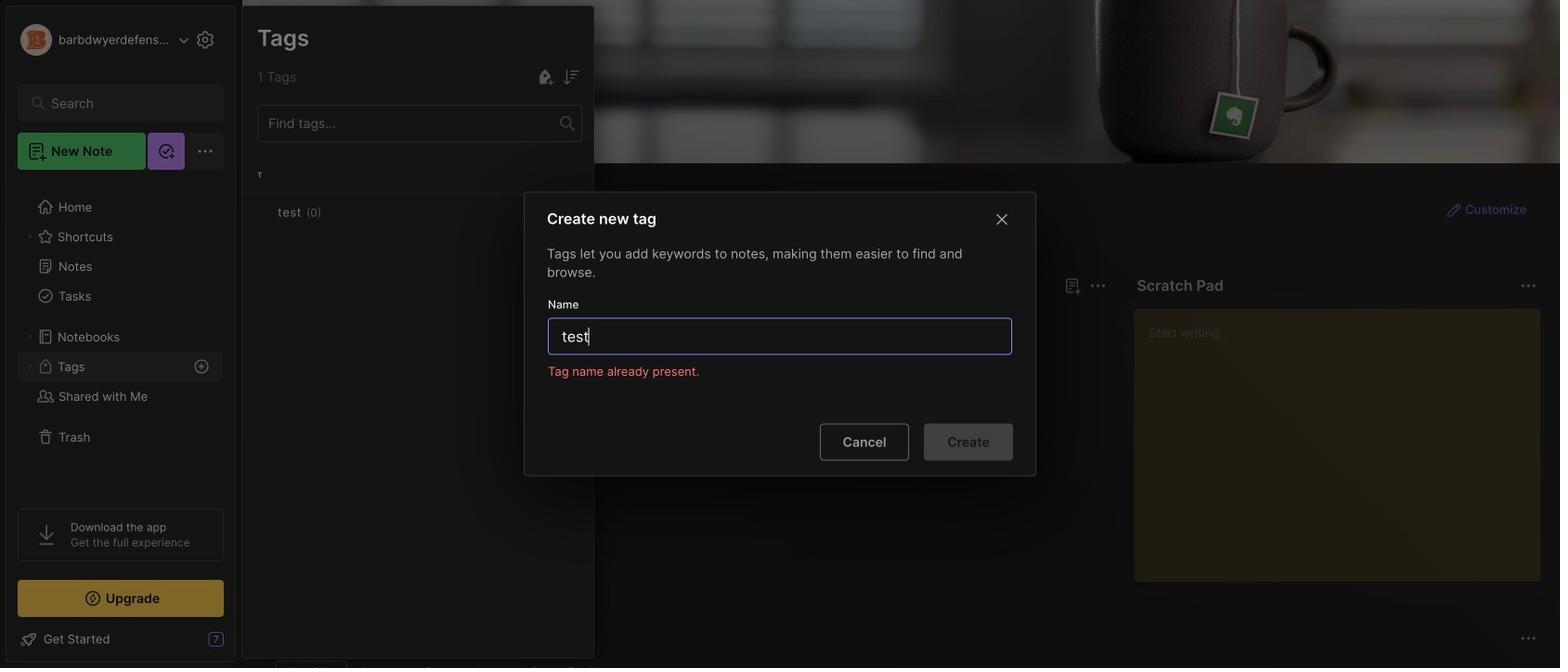 Task type: locate. For each thing, give the bounding box(es) containing it.
create new tag image
[[534, 66, 556, 88]]

expand tags image
[[24, 361, 35, 372]]

close image
[[991, 209, 1013, 231]]

Search text field
[[51, 95, 199, 112]]

main element
[[0, 0, 242, 669]]

tab
[[276, 308, 330, 331]]

Tag name text field
[[560, 319, 1004, 354]]

None search field
[[51, 92, 199, 114]]

tree
[[7, 181, 235, 492]]

row group
[[242, 157, 594, 257]]

Find tags… text field
[[258, 111, 560, 136]]

tab list
[[276, 661, 1534, 669]]



Task type: vqa. For each thing, say whether or not it's contained in the screenshot.
Settings icon at the left
yes



Task type: describe. For each thing, give the bounding box(es) containing it.
settings image
[[194, 29, 216, 51]]

none search field inside main element
[[51, 92, 199, 114]]

Start writing… text field
[[1149, 309, 1540, 568]]

expand notebooks image
[[24, 332, 35, 343]]

tree inside main element
[[7, 181, 235, 492]]



